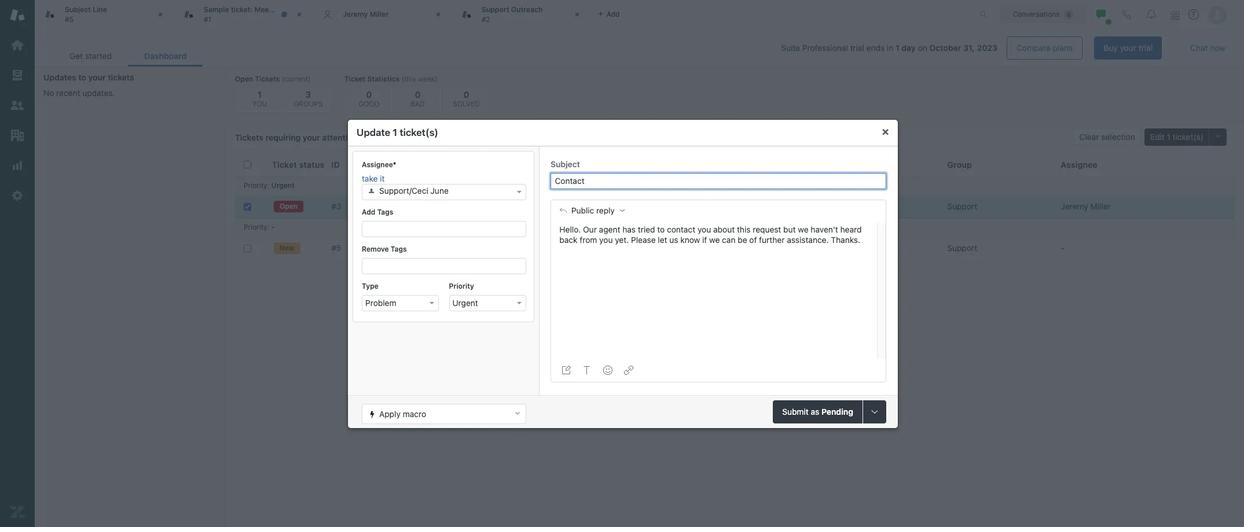 Task type: describe. For each thing, give the bounding box(es) containing it.
your for updates to your tickets
[[88, 72, 106, 82]]

(this
[[402, 75, 416, 83]]

edit 1 ticket(s) button
[[1145, 129, 1210, 146]]

solved
[[453, 100, 480, 108]]

1 inside button
[[1167, 132, 1171, 142]]

take
[[362, 173, 378, 183]]

to inside hello. our agent has tried to contact you about this request but we haven't heard back from you yet. please let us know if we can be of further assistance. thanks.
[[657, 224, 665, 234]]

1 inside section
[[896, 43, 900, 53]]

admin image
[[10, 188, 25, 203]]

groups
[[294, 100, 323, 108]]

attention
[[322, 133, 358, 142]]

close image
[[572, 9, 583, 20]]

further
[[759, 235, 785, 245]]

ticket status
[[272, 160, 325, 170]]

grid containing ticket status
[[226, 153, 1245, 528]]

now
[[1211, 43, 1226, 53]]

no
[[43, 88, 54, 98]]

: for -
[[267, 223, 269, 232]]

assignee* take it
[[362, 160, 396, 183]]

meet
[[255, 5, 272, 14]]

get help image
[[1189, 9, 1200, 20]]

wednesday
[[695, 243, 738, 253]]

what
[[375, 134, 392, 142]]

agent
[[599, 224, 620, 234]]

request
[[753, 224, 781, 234]]

your for tickets requiring your attention
[[303, 133, 320, 142]]

dashboard
[[144, 51, 187, 61]]

2023
[[978, 43, 998, 53]]

this
[[737, 224, 751, 234]]

support/ceci june button
[[362, 184, 526, 200]]

our
[[583, 224, 597, 234]]

(current)
[[282, 75, 311, 83]]

line for subject line #5
[[93, 5, 107, 14]]

chat now
[[1191, 43, 1226, 53]]

October 31, 2023 text field
[[930, 43, 998, 53]]

#3
[[332, 202, 342, 211]]

tags for remove tags
[[391, 245, 407, 253]]

line for subject line
[[416, 243, 432, 253]]

section containing suite professional trial ends in
[[212, 36, 1163, 60]]

if
[[702, 235, 707, 245]]

#1
[[204, 15, 211, 23]]

type
[[362, 282, 378, 290]]

tried
[[638, 224, 655, 234]]

as
[[811, 407, 819, 417]]

apply macro button
[[362, 404, 526, 424]]

#5 inside subject line #5
[[65, 15, 74, 23]]

updates.
[[82, 88, 115, 98]]

tab list containing get started
[[53, 45, 203, 67]]

apply macro
[[379, 409, 426, 419]]

arrow down image for problem
[[430, 302, 434, 304]]

update 1 ticket(s)
[[357, 127, 438, 138]]

updates to your tickets no recent updates.
[[43, 72, 134, 98]]

new
[[280, 244, 295, 253]]

1 horizontal spatial jeremy
[[1061, 202, 1089, 211]]

priority : urgent
[[244, 181, 295, 190]]

conversations button
[[1001, 5, 1087, 23]]

subject line #5
[[65, 5, 107, 23]]

this?
[[402, 134, 417, 142]]

buy your trial
[[1104, 43, 1153, 53]]

format text image
[[582, 366, 592, 375]]

: for urgent
[[267, 181, 269, 190]]

2
[[363, 133, 368, 142]]

know
[[681, 235, 700, 245]]

but
[[784, 224, 796, 234]]

thanks.
[[831, 235, 861, 245]]

good
[[359, 100, 380, 108]]

open tickets (current)
[[235, 75, 311, 83]]

0 vertical spatial you
[[698, 224, 711, 234]]

0 horizontal spatial urgent
[[271, 181, 295, 190]]

hello.
[[559, 224, 581, 234]]

clear selection button
[[1074, 129, 1142, 146]]

hello. our agent has tried to contact you about this request but we haven't heard back from you yet. please let us know if we can be of further assistance. thanks.
[[559, 224, 862, 245]]

zendesk image
[[10, 505, 25, 520]]

3
[[306, 89, 311, 100]]

ticket for ticket statistics (this week)
[[345, 75, 366, 83]]

ticket:
[[231, 5, 253, 14]]

public reply button
[[549, 198, 634, 223]]

1 horizontal spatial -
[[1061, 243, 1065, 253]]

selection
[[1102, 132, 1136, 142]]

jeremy miller tab
[[313, 0, 452, 29]]

remove
[[362, 245, 389, 253]]

1 inside 1 you
[[258, 89, 262, 100]]

draft mode image
[[562, 366, 571, 375]]

add link (cmd k) image
[[624, 366, 633, 375]]

on
[[918, 43, 928, 53]]

update
[[357, 127, 390, 138]]

assignee*
[[362, 160, 396, 169]]

requester
[[548, 160, 589, 170]]

week)
[[418, 75, 438, 83]]

macro
[[403, 409, 426, 419]]

statistics
[[368, 75, 400, 83]]

assignee
[[1061, 160, 1098, 170]]

sample
[[204, 5, 229, 14]]

haven't
[[811, 224, 838, 234]]

open for open tickets (current)
[[235, 75, 253, 83]]

the
[[274, 5, 285, 14]]

you
[[252, 100, 267, 108]]

1 horizontal spatial jeremy miller
[[1061, 202, 1111, 211]]

support for brad
[[948, 202, 978, 211]]

0 for 0 good
[[366, 89, 372, 100]]

assistance.
[[787, 235, 829, 245]]

october
[[930, 43, 962, 53]]

tab containing sample ticket: meet the ticket
[[174, 0, 313, 29]]

compare plans
[[1017, 43, 1073, 53]]

buy
[[1104, 43, 1118, 53]]

tab containing support outreach
[[452, 0, 591, 29]]

get started image
[[10, 38, 25, 53]]

brad
[[547, 202, 565, 211]]

chat now button
[[1182, 36, 1236, 60]]

1 horizontal spatial miller
[[1091, 202, 1111, 211]]

Public reply composer text field
[[555, 223, 874, 249]]

get
[[70, 51, 83, 61]]

add
[[362, 208, 375, 216]]

ticket for ticket status
[[272, 160, 297, 170]]

yet.
[[615, 235, 629, 245]]

miller inside tab
[[370, 10, 389, 18]]

subject line
[[386, 243, 432, 253]]

1 close image from the left
[[155, 9, 166, 20]]



Task type: vqa. For each thing, say whether or not it's contained in the screenshot.
chat link on the top left of the page
no



Task type: locate. For each thing, give the bounding box(es) containing it.
compare
[[1017, 43, 1051, 53]]

1 tab from the left
[[35, 0, 174, 29]]

urgent inside urgent button
[[452, 298, 478, 308]]

problem button
[[362, 295, 439, 311]]

#5
[[65, 15, 74, 23], [332, 243, 342, 253]]

1 horizontal spatial urgent
[[452, 298, 478, 308]]

3 tab from the left
[[452, 0, 591, 29]]

ticket up 0 good
[[345, 75, 366, 83]]

1 horizontal spatial open
[[280, 202, 298, 211]]

1 vertical spatial you
[[599, 235, 613, 245]]

2 vertical spatial your
[[303, 133, 320, 142]]

0 vertical spatial tickets
[[255, 75, 280, 83]]

ticket
[[345, 75, 366, 83], [272, 160, 297, 170]]

subject down test link
[[386, 243, 414, 253]]

open
[[235, 75, 253, 83], [280, 202, 298, 211]]

0 vertical spatial line
[[93, 5, 107, 14]]

from
[[580, 235, 597, 245]]

0 vertical spatial support
[[482, 5, 510, 14]]

zendesk support image
[[10, 8, 25, 23]]

customers image
[[10, 98, 25, 113]]

your inside button
[[1121, 43, 1137, 53]]

to inside updates to your tickets no recent updates.
[[78, 72, 86, 82]]

arrow up image
[[513, 409, 522, 417]]

trial
[[851, 43, 865, 53], [1139, 43, 1153, 53]]

updates
[[43, 72, 76, 82]]

urgent button
[[449, 295, 526, 311]]

1 right what
[[393, 127, 397, 138]]

arrow down image
[[430, 302, 434, 304], [517, 302, 522, 304]]

it
[[380, 173, 385, 183]]

1 down open tickets (current)
[[258, 89, 262, 100]]

1 horizontal spatial trial
[[1139, 43, 1153, 53]]

priority for priority : urgent
[[244, 181, 267, 190]]

public
[[571, 206, 594, 215]]

public reply
[[571, 206, 615, 215]]

remove tags
[[362, 245, 407, 253]]

status
[[299, 160, 325, 170]]

bad
[[411, 100, 425, 108]]

2 vertical spatial support
[[948, 243, 978, 253]]

tab containing subject line
[[35, 0, 174, 29]]

0 horizontal spatial ticket(s)
[[400, 127, 438, 138]]

tab list
[[53, 45, 203, 67]]

your
[[1121, 43, 1137, 53], [88, 72, 106, 82], [303, 133, 320, 142]]

pending
[[822, 407, 854, 417]]

0 down statistics
[[366, 89, 372, 100]]

tabs tab list
[[35, 0, 968, 29]]

priority up urgent button
[[449, 282, 474, 290]]

1 vertical spatial -
[[1061, 243, 1065, 253]]

trial left the ends
[[851, 43, 865, 53]]

0 horizontal spatial -
[[271, 223, 275, 232]]

arrow down image for urgent
[[517, 302, 522, 304]]

0 horizontal spatial line
[[93, 5, 107, 14]]

close image inside 'jeremy miller' tab
[[433, 9, 444, 20]]

professional
[[803, 43, 848, 53]]

is
[[394, 134, 400, 142]]

1 right in
[[896, 43, 900, 53]]

has
[[623, 224, 636, 234]]

0 horizontal spatial close image
[[155, 9, 166, 20]]

contact
[[667, 224, 695, 234]]

1 right edit
[[1167, 132, 1171, 142]]

urgent
[[271, 181, 295, 190], [452, 298, 478, 308]]

0 horizontal spatial open
[[235, 75, 253, 83]]

2 close image from the left
[[294, 9, 305, 20]]

0 vertical spatial we
[[798, 224, 809, 234]]

grid
[[226, 153, 1245, 528]]

trial for your
[[1139, 43, 1153, 53]]

arrow down image
[[517, 191, 522, 193]]

submit as pending
[[782, 407, 854, 417]]

1 vertical spatial ticket
[[272, 160, 297, 170]]

1 horizontal spatial 0
[[415, 89, 421, 100]]

clear
[[1080, 132, 1100, 142]]

0 vertical spatial ticket
[[345, 75, 366, 83]]

2 0 from the left
[[415, 89, 421, 100]]

(
[[360, 133, 363, 142]]

sample ticket: meet the ticket #1
[[204, 5, 306, 23]]

we right if
[[709, 235, 720, 245]]

displays possible ticket submission types image
[[870, 407, 880, 417]]

Select All Tickets checkbox
[[244, 161, 251, 169]]

0 horizontal spatial your
[[88, 72, 106, 82]]

1 horizontal spatial you
[[698, 224, 711, 234]]

0 horizontal spatial to
[[78, 72, 86, 82]]

2 horizontal spatial close image
[[433, 9, 444, 20]]

ticket(s) right edit
[[1173, 132, 1204, 142]]

1 horizontal spatial ticket(s)
[[1173, 132, 1204, 142]]

1 horizontal spatial arrow down image
[[517, 302, 522, 304]]

1 vertical spatial jeremy miller
[[1061, 202, 1111, 211]]

1 horizontal spatial ticket
[[345, 75, 366, 83]]

0 vertical spatial priority
[[244, 181, 267, 190]]

: down priority : urgent
[[267, 223, 269, 232]]

you up if
[[698, 224, 711, 234]]

0 vertical spatial :
[[267, 181, 269, 190]]

tickets requiring your attention ( 2 ) what is this?
[[235, 133, 417, 142]]

0 vertical spatial urgent
[[271, 181, 295, 190]]

ticket(s) down the bad
[[400, 127, 438, 138]]

ticket up priority : urgent
[[272, 160, 297, 170]]

3 close image from the left
[[433, 9, 444, 20]]

1 vertical spatial tags
[[391, 245, 407, 253]]

1 trial from the left
[[851, 43, 865, 53]]

you down agent
[[599, 235, 613, 245]]

tags right remove
[[391, 245, 407, 253]]

back
[[559, 235, 578, 245]]

organizations image
[[10, 128, 25, 143]]

ticket(s) for update 1 ticket(s)
[[400, 127, 438, 138]]

trial right "buy"
[[1139, 43, 1153, 53]]

0 horizontal spatial jeremy
[[343, 10, 368, 18]]

support for tina
[[948, 243, 978, 253]]

0 vertical spatial tags
[[377, 208, 393, 216]]

support
[[482, 5, 510, 14], [948, 202, 978, 211], [948, 243, 978, 253]]

subject up get
[[65, 5, 91, 14]]

2 vertical spatial priority
[[449, 282, 474, 290]]

#5 left remove
[[332, 243, 342, 253]]

ends
[[867, 43, 885, 53]]

None text field
[[551, 173, 887, 189]]

0 right 0 bad
[[464, 89, 469, 100]]

1 vertical spatial line
[[416, 243, 432, 253]]

get started tab
[[53, 45, 128, 67]]

close image
[[155, 9, 166, 20], [294, 9, 305, 20], [433, 9, 444, 20]]

arrow down image inside urgent button
[[517, 302, 522, 304]]

None checkbox
[[244, 203, 251, 211]]

tickets up 1 you
[[255, 75, 280, 83]]

1 vertical spatial miller
[[1091, 202, 1111, 211]]

0 vertical spatial jeremy
[[343, 10, 368, 18]]

close image right 'the'
[[294, 9, 305, 20]]

3 0 from the left
[[464, 89, 469, 100]]

open up 1 you
[[235, 75, 253, 83]]

0 horizontal spatial jeremy miller
[[343, 10, 389, 18]]

0 vertical spatial your
[[1121, 43, 1137, 53]]

0 inside 0 bad
[[415, 89, 421, 100]]

id
[[332, 160, 340, 170]]

2 arrow down image from the left
[[517, 302, 522, 304]]

1 0 from the left
[[366, 89, 372, 100]]

0 horizontal spatial ticket
[[272, 160, 297, 170]]

0 horizontal spatial 0
[[366, 89, 372, 100]]

support inside support outreach #2
[[482, 5, 510, 14]]

zendesk products image
[[1172, 11, 1180, 19]]

requiring
[[266, 133, 301, 142]]

0 inside 0 solved
[[464, 89, 469, 100]]

jeremy inside tab
[[343, 10, 368, 18]]

trial inside buy your trial button
[[1139, 43, 1153, 53]]

0 horizontal spatial miller
[[370, 10, 389, 18]]

jeremy miller inside tab
[[343, 10, 389, 18]]

1 vertical spatial open
[[280, 202, 298, 211]]

apply
[[379, 409, 400, 419]]

your inside updates to your tickets no recent updates.
[[88, 72, 106, 82]]

priority down priority : urgent
[[244, 223, 267, 232]]

plans
[[1053, 43, 1073, 53]]

tab
[[35, 0, 174, 29], [174, 0, 313, 29], [452, 0, 591, 29]]

1 you
[[252, 89, 267, 108]]

tags
[[377, 208, 393, 216], [391, 245, 407, 253]]

None field
[[362, 222, 526, 234], [362, 259, 526, 271], [362, 222, 526, 234], [362, 259, 526, 271]]

tags for add tags
[[377, 208, 393, 216]]

suite professional trial ends in 1 day on october 31, 2023
[[782, 43, 998, 53]]

priority down select all tickets option
[[244, 181, 267, 190]]

1 vertical spatial urgent
[[452, 298, 478, 308]]

close image left #2
[[433, 9, 444, 20]]

ticket(s)
[[400, 127, 438, 138], [1173, 132, 1204, 142]]

support/ceci june
[[379, 186, 449, 196]]

your up the updates.
[[88, 72, 106, 82]]

support/ceci
[[379, 186, 428, 196]]

3 groups
[[294, 89, 323, 108]]

0 vertical spatial jeremy miller
[[343, 10, 389, 18]]

#5 up get
[[65, 15, 74, 23]]

your up status
[[303, 133, 320, 142]]

None checkbox
[[244, 245, 251, 252]]

line
[[93, 5, 107, 14], [416, 243, 432, 253]]

0 bad
[[411, 89, 425, 108]]

views image
[[10, 68, 25, 83]]

0 inside 0 good
[[366, 89, 372, 100]]

us
[[670, 235, 678, 245]]

0 horizontal spatial we
[[709, 235, 720, 245]]

#2
[[482, 15, 491, 23]]

1 horizontal spatial your
[[303, 133, 320, 142]]

arrow down image inside problem button
[[430, 302, 434, 304]]

: up priority : -
[[267, 181, 269, 190]]

0 down (this
[[415, 89, 421, 100]]

1 vertical spatial to
[[657, 224, 665, 234]]

1 vertical spatial :
[[267, 223, 269, 232]]

to up recent
[[78, 72, 86, 82]]

2 trial from the left
[[1139, 43, 1153, 53]]

insert emojis image
[[603, 366, 613, 375]]

subject inside subject line #5
[[65, 5, 91, 14]]

1 horizontal spatial close image
[[294, 9, 305, 20]]

1 vertical spatial jeremy
[[1061, 202, 1089, 211]]

please
[[631, 235, 656, 245]]

we
[[798, 224, 809, 234], [709, 235, 720, 245]]

subject up support/ceci
[[385, 160, 416, 170]]

1 vertical spatial we
[[709, 235, 720, 245]]

problem
[[365, 298, 396, 308]]

tickets up select all tickets option
[[235, 133, 264, 142]]

subject
[[65, 5, 91, 14], [551, 160, 580, 169], [385, 160, 416, 170], [386, 243, 414, 253]]

of
[[749, 235, 757, 245]]

0 horizontal spatial you
[[599, 235, 613, 245]]

we up assistance.
[[798, 224, 809, 234]]

section
[[212, 36, 1163, 60]]

open down priority : urgent
[[280, 202, 298, 211]]

0 good
[[359, 89, 380, 108]]

add tags
[[362, 208, 393, 216]]

line inside subject line #5
[[93, 5, 107, 14]]

priority for priority : -
[[244, 223, 267, 232]]

0 vertical spatial open
[[235, 75, 253, 83]]

1 vertical spatial priority
[[244, 223, 267, 232]]

take it link
[[362, 173, 526, 184]]

1 horizontal spatial #5
[[332, 243, 342, 253]]

1 arrow down image from the left
[[430, 302, 434, 304]]

to up let
[[657, 224, 665, 234]]

0 vertical spatial miller
[[370, 10, 389, 18]]

0 horizontal spatial arrow down image
[[430, 302, 434, 304]]

subject up brad
[[551, 160, 580, 169]]

trial for professional
[[851, 43, 865, 53]]

1 horizontal spatial to
[[657, 224, 665, 234]]

ticket
[[287, 5, 306, 14]]

ticket(s) inside button
[[1173, 132, 1204, 142]]

test
[[386, 202, 401, 211]]

buy your trial button
[[1095, 36, 1163, 60]]

miller
[[370, 10, 389, 18], [1091, 202, 1111, 211]]

1 vertical spatial tickets
[[235, 133, 264, 142]]

2 : from the top
[[267, 223, 269, 232]]

1 horizontal spatial we
[[798, 224, 809, 234]]

1 vertical spatial support
[[948, 202, 978, 211]]

reply
[[596, 206, 615, 215]]

0 horizontal spatial #5
[[65, 15, 74, 23]]

1 vertical spatial #5
[[332, 243, 342, 253]]

close image up dashboard
[[155, 9, 166, 20]]

outreach
[[511, 5, 543, 14]]

1 vertical spatial your
[[88, 72, 106, 82]]

tags right add
[[377, 208, 393, 216]]

2 tab from the left
[[174, 0, 313, 29]]

1 : from the top
[[267, 181, 269, 190]]

0 horizontal spatial trial
[[851, 43, 865, 53]]

1 horizontal spatial line
[[416, 243, 432, 253]]

reporting image
[[10, 158, 25, 173]]

your right "buy"
[[1121, 43, 1137, 53]]

2 horizontal spatial your
[[1121, 43, 1137, 53]]

line up started
[[93, 5, 107, 14]]

main element
[[0, 0, 35, 528]]

priority for priority
[[449, 282, 474, 290]]

× link
[[882, 124, 889, 138]]

line right remove tags
[[416, 243, 432, 253]]

ticket(s) for edit 1 ticket(s)
[[1173, 132, 1204, 142]]

0 vertical spatial to
[[78, 72, 86, 82]]

tickets
[[108, 72, 134, 82]]

june
[[430, 186, 449, 196]]

0 vertical spatial #5
[[65, 15, 74, 23]]

chat
[[1191, 43, 1209, 53]]

2 horizontal spatial 0
[[464, 89, 469, 100]]

0 for 0 solved
[[464, 89, 469, 100]]

open for open
[[280, 202, 298, 211]]

0 vertical spatial -
[[271, 223, 275, 232]]

0 for 0 bad
[[415, 89, 421, 100]]

day
[[902, 43, 916, 53]]

edit 1 ticket(s)
[[1151, 132, 1204, 142]]



